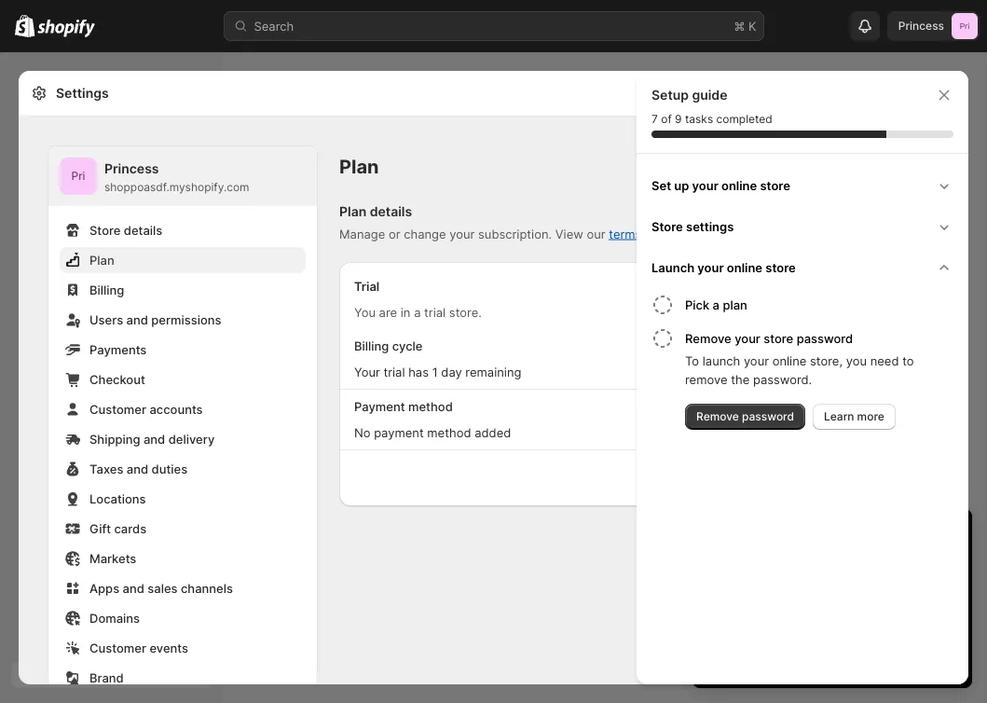 Task type: vqa. For each thing, say whether or not it's contained in the screenshot.
"K" at the top right of page
yes



Task type: describe. For each thing, give the bounding box(es) containing it.
princess shoppoasdf.myshopify.com
[[104, 161, 250, 194]]

1 day left in your trial element
[[693, 558, 973, 688]]

customer accounts
[[90, 402, 203, 416]]

princess image
[[952, 13, 978, 39]]

no
[[354, 425, 371, 440]]

password.
[[754, 372, 813, 387]]

or
[[389, 227, 401, 241]]

store settings button
[[645, 206, 962, 247]]

policy
[[775, 227, 809, 241]]

online for launch
[[773, 354, 807, 368]]

view
[[556, 227, 584, 241]]

online for up
[[722, 178, 758, 193]]

setup
[[652, 87, 689, 103]]

subscription.
[[479, 227, 552, 241]]

0 vertical spatial plan
[[340, 155, 379, 178]]

no payment method added
[[354, 425, 511, 440]]

⌘
[[735, 19, 746, 33]]

password inside "button"
[[797, 331, 854, 346]]

your
[[354, 365, 380, 379]]

settings dialog
[[19, 71, 969, 703]]

your trial has 1 day remaining
[[354, 365, 522, 379]]

tasks
[[686, 112, 714, 126]]

payments link
[[60, 337, 306, 363]]

shipping and delivery link
[[60, 426, 306, 452]]

domains link
[[60, 605, 306, 631]]

shipping
[[90, 432, 140, 446]]

manage
[[340, 227, 386, 241]]

method up no payment method added in the bottom of the page
[[408, 399, 453, 414]]

gift cards link
[[60, 516, 306, 542]]

your inside button
[[698, 260, 724, 275]]

customer for customer accounts
[[90, 402, 146, 416]]

method for no payment method added
[[427, 425, 472, 440]]

up
[[675, 178, 690, 193]]

set up your online store button
[[645, 165, 962, 206]]

guide
[[692, 87, 728, 103]]

setup guide dialog
[[637, 71, 969, 685]]

taxes and duties
[[90, 462, 188, 476]]

locations link
[[60, 486, 306, 512]]

your inside "button"
[[735, 331, 761, 346]]

1 vertical spatial password
[[743, 410, 795, 423]]

remove for remove password
[[697, 410, 740, 423]]

settings
[[56, 85, 109, 101]]

customer events
[[90, 641, 188, 655]]

your inside to launch your online store, you need to remove the password.
[[744, 354, 770, 368]]

store details
[[90, 223, 162, 237]]

you
[[354, 305, 376, 319]]

shopify image
[[38, 19, 95, 38]]

plan inside shop settings menu element
[[90, 253, 114, 267]]

change
[[404, 227, 446, 241]]

gift
[[90, 521, 111, 536]]

and inside plan details manage or change your subscription. view our terms of service and privacy policy
[[706, 227, 727, 241]]

delivery
[[169, 432, 215, 446]]

launch your online store button
[[645, 247, 962, 288]]

duties
[[152, 462, 188, 476]]

billing link
[[60, 277, 306, 303]]

launch your online store
[[652, 260, 796, 275]]

shoppoasdf.myshopify.com
[[104, 180, 250, 194]]

apps and sales channels link
[[60, 575, 306, 602]]

more
[[858, 410, 885, 423]]

payment for no
[[374, 425, 424, 440]]

you are in a trial store.
[[354, 305, 482, 319]]

update
[[775, 399, 817, 414]]

privacy policy link
[[730, 227, 809, 241]]

billing for billing
[[90, 283, 124, 297]]

day
[[441, 365, 462, 379]]

brand link
[[60, 665, 306, 691]]

your inside plan details manage or change your subscription. view our terms of service and privacy policy
[[450, 227, 475, 241]]

remove for remove your store password
[[686, 331, 732, 346]]

locations
[[90, 492, 146, 506]]

learn more link
[[813, 404, 896, 430]]

are
[[379, 305, 397, 319]]

store inside button
[[766, 260, 796, 275]]

terms
[[609, 227, 642, 241]]

completed
[[717, 112, 773, 126]]

plan
[[723, 298, 748, 312]]

store inside "button"
[[764, 331, 794, 346]]

to launch your online store, you need to remove the password.
[[686, 354, 915, 387]]

added
[[475, 425, 511, 440]]

users and permissions
[[90, 312, 221, 327]]

9
[[675, 112, 682, 126]]

pick a plan
[[686, 298, 748, 312]]

and for duties
[[127, 462, 148, 476]]

princess for princess shoppoasdf.myshopify.com
[[104, 161, 159, 177]]

0 vertical spatial trial
[[424, 305, 446, 319]]

k
[[749, 19, 757, 33]]

remove your store password button
[[686, 322, 962, 352]]

gift cards
[[90, 521, 147, 536]]

store settings
[[652, 219, 734, 234]]

store inside button
[[761, 178, 791, 193]]

taxes
[[90, 462, 123, 476]]

launch
[[652, 260, 695, 275]]

markets
[[90, 551, 136, 566]]



Task type: locate. For each thing, give the bounding box(es) containing it.
online up password. at the right bottom of page
[[773, 354, 807, 368]]

store down policy
[[766, 260, 796, 275]]

service
[[661, 227, 702, 241]]

customer for customer events
[[90, 641, 146, 655]]

customer events link
[[60, 635, 306, 661]]

1 horizontal spatial store
[[652, 219, 683, 234]]

of inside setup guide dialog
[[662, 112, 672, 126]]

store inside shop settings menu element
[[90, 223, 121, 237]]

method for update payment method
[[874, 399, 918, 414]]

0 horizontal spatial trial
[[384, 365, 405, 379]]

your up the
[[744, 354, 770, 368]]

princess for princess
[[899, 19, 945, 33]]

details up plan link
[[124, 223, 162, 237]]

store up to launch your online store, you need to remove the password.
[[764, 331, 794, 346]]

trial left has
[[384, 365, 405, 379]]

0 vertical spatial online
[[722, 178, 758, 193]]

1 vertical spatial online
[[727, 260, 763, 275]]

7
[[652, 112, 658, 126]]

remove up launch
[[686, 331, 732, 346]]

1 customer from the top
[[90, 402, 146, 416]]

remove down remove
[[697, 410, 740, 423]]

online down privacy
[[727, 260, 763, 275]]

shopify image
[[15, 15, 35, 37]]

our
[[587, 227, 606, 241]]

brand
[[90, 671, 124, 685]]

pri button
[[60, 158, 97, 195]]

payment for update
[[820, 399, 870, 414]]

users and permissions link
[[60, 307, 306, 333]]

details up or
[[370, 204, 412, 220]]

payment inside update payment method link
[[820, 399, 870, 414]]

password up 'store,'
[[797, 331, 854, 346]]

of
[[662, 112, 672, 126], [645, 227, 657, 241]]

cards
[[114, 521, 147, 536]]

and inside "link"
[[126, 312, 148, 327]]

privacy
[[730, 227, 772, 241]]

7 of 9 tasks completed
[[652, 112, 773, 126]]

and for permissions
[[126, 312, 148, 327]]

0 vertical spatial remove
[[686, 331, 732, 346]]

and right the taxes
[[127, 462, 148, 476]]

and
[[706, 227, 727, 241], [126, 312, 148, 327], [144, 432, 165, 446], [127, 462, 148, 476], [123, 581, 144, 596]]

trial
[[354, 279, 380, 293]]

channels
[[181, 581, 233, 596]]

set
[[652, 178, 672, 193]]

checkout
[[90, 372, 145, 387]]

1 vertical spatial payment
[[374, 425, 424, 440]]

payment method
[[354, 399, 453, 414]]

online inside set up your online store button
[[722, 178, 758, 193]]

update payment method link
[[764, 394, 929, 420]]

1 horizontal spatial details
[[370, 204, 412, 220]]

your right launch
[[698, 260, 724, 275]]

2 customer from the top
[[90, 641, 146, 655]]

0 vertical spatial store
[[761, 178, 791, 193]]

0 horizontal spatial payment
[[374, 425, 424, 440]]

online inside to launch your online store, you need to remove the password.
[[773, 354, 807, 368]]

0 vertical spatial princess
[[899, 19, 945, 33]]

0 horizontal spatial princess
[[104, 161, 159, 177]]

store for store details
[[90, 223, 121, 237]]

a right pick
[[713, 298, 720, 312]]

remove password link
[[686, 404, 806, 430]]

plan inside plan details manage or change your subscription. view our terms of service and privacy policy
[[340, 204, 367, 220]]

shop settings menu element
[[49, 146, 317, 703]]

your right change
[[450, 227, 475, 241]]

a right the 'in'
[[414, 305, 421, 319]]

1 horizontal spatial of
[[662, 112, 672, 126]]

permissions
[[151, 312, 221, 327]]

customer
[[90, 402, 146, 416], [90, 641, 146, 655]]

plan
[[340, 155, 379, 178], [340, 204, 367, 220], [90, 253, 114, 267]]

0 vertical spatial of
[[662, 112, 672, 126]]

princess image
[[60, 158, 97, 195]]

1 horizontal spatial trial
[[424, 305, 446, 319]]

customer down checkout
[[90, 402, 146, 416]]

need
[[871, 354, 900, 368]]

your up launch
[[735, 331, 761, 346]]

online
[[722, 178, 758, 193], [727, 260, 763, 275], [773, 354, 807, 368]]

pick
[[686, 298, 710, 312]]

set up your online store
[[652, 178, 791, 193]]

online up privacy
[[722, 178, 758, 193]]

2 vertical spatial store
[[764, 331, 794, 346]]

0 vertical spatial password
[[797, 331, 854, 346]]

mark pick a plan as done image
[[652, 294, 674, 316]]

1 vertical spatial billing
[[354, 339, 389, 353]]

1
[[432, 365, 438, 379]]

payment
[[354, 399, 405, 414]]

0 horizontal spatial details
[[124, 223, 162, 237]]

update payment method
[[775, 399, 918, 414]]

2 vertical spatial plan
[[90, 253, 114, 267]]

1 vertical spatial trial
[[384, 365, 405, 379]]

of right terms
[[645, 227, 657, 241]]

cycle
[[392, 339, 423, 353]]

to
[[686, 354, 700, 368]]

users
[[90, 312, 123, 327]]

1 vertical spatial customer
[[90, 641, 146, 655]]

details
[[370, 204, 412, 220], [124, 223, 162, 237]]

events
[[150, 641, 188, 655]]

terms of service link
[[609, 227, 702, 241]]

plan link
[[60, 247, 306, 273]]

your right up
[[693, 178, 719, 193]]

⌘ k
[[735, 19, 757, 33]]

store up privacy policy "link"
[[761, 178, 791, 193]]

0 vertical spatial details
[[370, 204, 412, 220]]

princess up shoppoasdf.myshopify.com
[[104, 161, 159, 177]]

pick a plan button
[[686, 288, 962, 322]]

billing up your
[[354, 339, 389, 353]]

store
[[761, 178, 791, 193], [766, 260, 796, 275], [764, 331, 794, 346]]

customer down domains
[[90, 641, 146, 655]]

setup guide
[[652, 87, 728, 103]]

0 horizontal spatial of
[[645, 227, 657, 241]]

remove
[[686, 372, 728, 387]]

has
[[409, 365, 429, 379]]

of inside plan details manage or change your subscription. view our terms of service and privacy policy
[[645, 227, 657, 241]]

remaining
[[466, 365, 522, 379]]

details inside plan details manage or change your subscription. view our terms of service and privacy policy
[[370, 204, 412, 220]]

store for store settings
[[652, 219, 683, 234]]

0 vertical spatial payment
[[820, 399, 870, 414]]

online inside launch your online store button
[[727, 260, 763, 275]]

customer accounts link
[[60, 396, 306, 423]]

0 horizontal spatial store
[[90, 223, 121, 237]]

billing up users
[[90, 283, 124, 297]]

and inside 'link'
[[127, 462, 148, 476]]

store details link
[[60, 217, 306, 243]]

learn more
[[825, 410, 885, 423]]

remove inside "button"
[[686, 331, 732, 346]]

1 vertical spatial remove
[[697, 410, 740, 423]]

apps and sales channels
[[90, 581, 233, 596]]

password down password. at the right bottom of page
[[743, 410, 795, 423]]

your inside button
[[693, 178, 719, 193]]

trial right the 'in'
[[424, 305, 446, 319]]

1 vertical spatial plan
[[340, 204, 367, 220]]

settings
[[686, 219, 734, 234]]

details for store
[[124, 223, 162, 237]]

1 vertical spatial details
[[124, 223, 162, 237]]

a inside button
[[713, 298, 720, 312]]

shipping and delivery
[[90, 432, 215, 446]]

and for delivery
[[144, 432, 165, 446]]

and right users
[[126, 312, 148, 327]]

1 horizontal spatial princess
[[899, 19, 945, 33]]

of right 7
[[662, 112, 672, 126]]

domains
[[90, 611, 140, 625]]

princess inside princess shoppoasdf.myshopify.com
[[104, 161, 159, 177]]

billing
[[90, 283, 124, 297], [354, 339, 389, 353]]

mark remove your store password as done image
[[652, 327, 674, 350]]

the
[[731, 372, 750, 387]]

1 vertical spatial store
[[766, 260, 796, 275]]

search
[[254, 19, 294, 33]]

store down princess icon on the top
[[90, 223, 121, 237]]

0 horizontal spatial a
[[414, 305, 421, 319]]

store up launch
[[652, 219, 683, 234]]

1 horizontal spatial password
[[797, 331, 854, 346]]

method left added
[[427, 425, 472, 440]]

0 vertical spatial customer
[[90, 402, 146, 416]]

payments
[[90, 342, 147, 357]]

checkout link
[[60, 367, 306, 393]]

store.
[[449, 305, 482, 319]]

method down need
[[874, 399, 918, 414]]

launch
[[703, 354, 741, 368]]

a inside settings dialog
[[414, 305, 421, 319]]

1 horizontal spatial billing
[[354, 339, 389, 353]]

and right apps
[[123, 581, 144, 596]]

1 vertical spatial of
[[645, 227, 657, 241]]

and down customer accounts
[[144, 432, 165, 446]]

markets link
[[60, 546, 306, 572]]

billing for billing cycle
[[354, 339, 389, 353]]

billing cycle
[[354, 339, 423, 353]]

remove
[[686, 331, 732, 346], [697, 410, 740, 423]]

accounts
[[150, 402, 203, 416]]

princess left princess image at the top
[[899, 19, 945, 33]]

billing inside billing link
[[90, 283, 124, 297]]

remove your store password element
[[648, 352, 962, 430]]

and up launch your online store on the right top of the page
[[706, 227, 727, 241]]

2 vertical spatial online
[[773, 354, 807, 368]]

1 vertical spatial princess
[[104, 161, 159, 177]]

1 horizontal spatial a
[[713, 298, 720, 312]]

sales
[[148, 581, 178, 596]]

a
[[713, 298, 720, 312], [414, 305, 421, 319]]

1 horizontal spatial payment
[[820, 399, 870, 414]]

and for sales
[[123, 581, 144, 596]]

store inside button
[[652, 219, 683, 234]]

details inside store details link
[[124, 223, 162, 237]]

details for plan
[[370, 204, 412, 220]]

0 horizontal spatial billing
[[90, 283, 124, 297]]

taxes and duties link
[[60, 456, 306, 482]]

0 vertical spatial billing
[[90, 283, 124, 297]]

you
[[847, 354, 867, 368]]

apps
[[90, 581, 119, 596]]

0 horizontal spatial password
[[743, 410, 795, 423]]

in
[[401, 305, 411, 319]]



